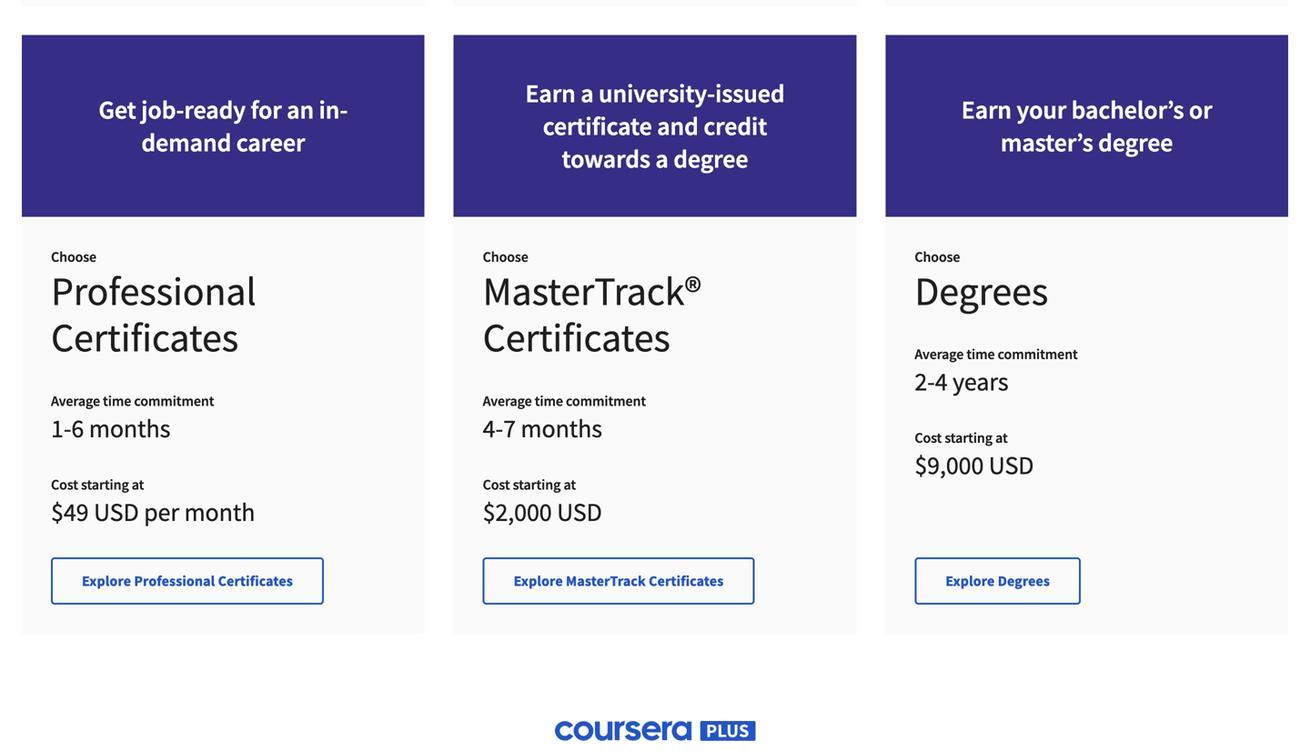 Task type: locate. For each thing, give the bounding box(es) containing it.
earn for mastertrack®
[[525, 77, 576, 109]]

0 horizontal spatial explore
[[82, 572, 131, 590]]

at
[[995, 429, 1008, 447], [132, 476, 144, 494], [564, 476, 576, 494]]

degrees inside button
[[998, 572, 1050, 590]]

average up 4
[[915, 345, 964, 364]]

at for professional certificates
[[132, 476, 144, 494]]

average inside average time commitment 2-4 years
[[915, 345, 964, 364]]

0 horizontal spatial usd
[[94, 496, 139, 528]]

average
[[915, 345, 964, 364], [51, 392, 100, 410], [483, 392, 532, 410]]

cost up $2,000
[[483, 476, 510, 494]]

towards
[[562, 143, 650, 175]]

average up 7 at the bottom left of the page
[[483, 392, 532, 410]]

1 horizontal spatial cost
[[483, 476, 510, 494]]

starting up $9,000
[[945, 429, 993, 447]]

at down average time commitment 4-7 months
[[564, 476, 576, 494]]

degree down credit
[[673, 143, 748, 175]]

1 horizontal spatial degree
[[1098, 126, 1173, 158]]

average time commitment 2-4 years
[[915, 345, 1078, 398]]

certificates right mastertrack
[[649, 572, 724, 590]]

month
[[184, 496, 255, 528]]

average for mastertrack® certificates
[[483, 392, 532, 410]]

0 horizontal spatial degree
[[673, 143, 748, 175]]

1 horizontal spatial months
[[521, 412, 602, 444]]

average up 6
[[51, 392, 100, 410]]

commitment for mastertrack® certificates
[[566, 392, 646, 410]]

months inside average time commitment 4-7 months
[[521, 412, 602, 444]]

starting for degrees
[[945, 429, 993, 447]]

credit
[[704, 110, 767, 142]]

average time commitment 1-6 months
[[51, 392, 214, 444]]

1 horizontal spatial time
[[535, 392, 563, 410]]

earn
[[525, 77, 576, 109], [962, 94, 1012, 125]]

2-
[[915, 366, 935, 398]]

choose inside choose mastertrack® certificates
[[483, 248, 528, 266]]

1 horizontal spatial explore
[[514, 572, 563, 590]]

a
[[581, 77, 594, 109], [655, 143, 668, 175]]

at for mastertrack® certificates
[[564, 476, 576, 494]]

commitment for professional certificates
[[134, 392, 214, 410]]

1 vertical spatial degrees
[[998, 572, 1050, 590]]

usd right $2,000
[[557, 496, 602, 528]]

3 explore from the left
[[946, 572, 995, 590]]

certificate
[[543, 110, 652, 142]]

months
[[89, 412, 170, 444], [521, 412, 602, 444]]

professional
[[51, 266, 256, 316], [134, 572, 215, 590]]

1 horizontal spatial usd
[[557, 496, 602, 528]]

explore
[[82, 572, 131, 590], [514, 572, 563, 590], [946, 572, 995, 590]]

certificates down month
[[218, 572, 293, 590]]

average time commitment 4-7 months
[[483, 392, 646, 444]]

months right 7 at the bottom left of the page
[[521, 412, 602, 444]]

2 horizontal spatial explore
[[946, 572, 995, 590]]

months right 6
[[89, 412, 170, 444]]

0 vertical spatial degrees
[[915, 266, 1048, 316]]

choose professional certificates
[[51, 248, 256, 363]]

commitment inside average time commitment 1-6 months
[[134, 392, 214, 410]]

certificates
[[51, 312, 238, 363], [483, 312, 670, 363], [218, 572, 293, 590], [649, 572, 724, 590]]

2 months from the left
[[521, 412, 602, 444]]

starting inside cost starting at $9,000 usd
[[945, 429, 993, 447]]

certificates for explore mastertrack certificates
[[649, 572, 724, 590]]

university-
[[599, 77, 715, 109]]

cost for degrees
[[915, 429, 942, 447]]

cost inside cost starting at $2,000 usd
[[483, 476, 510, 494]]

1 horizontal spatial at
[[564, 476, 576, 494]]

usd for mastertrack® certificates
[[557, 496, 602, 528]]

issued
[[715, 77, 785, 109]]

demand
[[141, 126, 231, 158]]

3 choose from the left
[[915, 248, 960, 266]]

explore degrees
[[946, 572, 1050, 590]]

2 explore from the left
[[514, 572, 563, 590]]

at inside cost starting at $9,000 usd
[[995, 429, 1008, 447]]

explore mastertrack certificates
[[514, 572, 724, 590]]

2 choose from the left
[[483, 248, 528, 266]]

0 vertical spatial professional
[[51, 266, 256, 316]]

choose inside choose degrees
[[915, 248, 960, 266]]

earn inside earn a university-issued certificate and credit towards a degree
[[525, 77, 576, 109]]

time inside average time commitment 2-4 years
[[967, 345, 995, 364]]

career
[[236, 126, 305, 158]]

choose for degrees
[[915, 248, 960, 266]]

0 horizontal spatial time
[[103, 392, 131, 410]]

cost up $9,000
[[915, 429, 942, 447]]

0 horizontal spatial choose
[[51, 248, 97, 266]]

degrees for explore degrees
[[998, 572, 1050, 590]]

earn for degrees
[[962, 94, 1012, 125]]

time inside average time commitment 1-6 months
[[103, 392, 131, 410]]

ready
[[184, 94, 246, 125]]

0 horizontal spatial average
[[51, 392, 100, 410]]

commitment inside average time commitment 2-4 years
[[998, 345, 1078, 364]]

1 horizontal spatial a
[[655, 143, 668, 175]]

for
[[251, 94, 282, 125]]

per
[[144, 496, 179, 528]]

at up per
[[132, 476, 144, 494]]

explore professional certificates
[[82, 572, 293, 590]]

1 horizontal spatial earn
[[962, 94, 1012, 125]]

at down the years
[[995, 429, 1008, 447]]

starting up $49
[[81, 476, 129, 494]]

a up certificate
[[581, 77, 594, 109]]

1 months from the left
[[89, 412, 170, 444]]

certificates inside choose mastertrack® certificates
[[483, 312, 670, 363]]

0 horizontal spatial starting
[[81, 476, 129, 494]]

choose
[[51, 248, 97, 266], [483, 248, 528, 266], [915, 248, 960, 266]]

usd right $9,000
[[989, 450, 1034, 481]]

0 horizontal spatial earn
[[525, 77, 576, 109]]

commitment inside average time commitment 4-7 months
[[566, 392, 646, 410]]

cost for mastertrack® certificates
[[483, 476, 510, 494]]

starting inside cost starting at $49 usd per month
[[81, 476, 129, 494]]

2 horizontal spatial commitment
[[998, 345, 1078, 364]]

$49
[[51, 496, 89, 528]]

1 horizontal spatial starting
[[513, 476, 561, 494]]

or
[[1189, 94, 1212, 125]]

degree down bachelor's
[[1098, 126, 1173, 158]]

cost inside cost starting at $9,000 usd
[[915, 429, 942, 447]]

certificates for choose professional certificates
[[51, 312, 238, 363]]

usd inside cost starting at $2,000 usd
[[557, 496, 602, 528]]

earn your bachelor's or master's degree
[[962, 94, 1212, 158]]

2 horizontal spatial cost
[[915, 429, 942, 447]]

cost
[[915, 429, 942, 447], [51, 476, 78, 494], [483, 476, 510, 494]]

explore professional certificates button
[[51, 558, 324, 605]]

commitment for degrees
[[998, 345, 1078, 364]]

cost starting at $2,000 usd
[[483, 476, 602, 528]]

starting inside cost starting at $2,000 usd
[[513, 476, 561, 494]]

choose inside choose professional certificates
[[51, 248, 97, 266]]

2 horizontal spatial time
[[967, 345, 995, 364]]

0 horizontal spatial at
[[132, 476, 144, 494]]

1 horizontal spatial choose
[[483, 248, 528, 266]]

0 vertical spatial a
[[581, 77, 594, 109]]

2 horizontal spatial starting
[[945, 429, 993, 447]]

professional for choose professional certificates
[[51, 266, 256, 316]]

1 choose from the left
[[51, 248, 97, 266]]

time inside average time commitment 4-7 months
[[535, 392, 563, 410]]

certificates inside choose professional certificates
[[51, 312, 238, 363]]

earn left your
[[962, 94, 1012, 125]]

0 horizontal spatial commitment
[[134, 392, 214, 410]]

usd left per
[[94, 496, 139, 528]]

2 horizontal spatial usd
[[989, 450, 1034, 481]]

0 horizontal spatial months
[[89, 412, 170, 444]]

certificates up average time commitment 4-7 months
[[483, 312, 670, 363]]

starting up $2,000
[[513, 476, 561, 494]]

explore for mastertrack® certificates
[[514, 572, 563, 590]]

starting
[[945, 429, 993, 447], [81, 476, 129, 494], [513, 476, 561, 494]]

average inside average time commitment 4-7 months
[[483, 392, 532, 410]]

professional inside button
[[134, 572, 215, 590]]

time
[[967, 345, 995, 364], [103, 392, 131, 410], [535, 392, 563, 410]]

average for professional certificates
[[51, 392, 100, 410]]

degrees
[[915, 266, 1048, 316], [998, 572, 1050, 590]]

usd inside cost starting at $9,000 usd
[[989, 450, 1034, 481]]

explore mastertrack certificates link
[[483, 558, 755, 605]]

earn up certificate
[[525, 77, 576, 109]]

explore degrees button
[[915, 558, 1081, 605]]

2 horizontal spatial choose
[[915, 248, 960, 266]]

1 vertical spatial professional
[[134, 572, 215, 590]]

cost up $49
[[51, 476, 78, 494]]

1 horizontal spatial average
[[483, 392, 532, 410]]

usd for degrees
[[989, 450, 1034, 481]]

choose for mastertrack® certificates
[[483, 248, 528, 266]]

months inside average time commitment 1-6 months
[[89, 412, 170, 444]]

4-
[[483, 412, 503, 444]]

cost inside cost starting at $49 usd per month
[[51, 476, 78, 494]]

2 horizontal spatial at
[[995, 429, 1008, 447]]

a down and
[[655, 143, 668, 175]]

0 horizontal spatial cost
[[51, 476, 78, 494]]

choose degrees
[[915, 248, 1048, 316]]

mastertrack
[[566, 572, 646, 590]]

1 vertical spatial a
[[655, 143, 668, 175]]

1 horizontal spatial commitment
[[566, 392, 646, 410]]

earn inside earn your bachelor's or master's degree
[[962, 94, 1012, 125]]

2 horizontal spatial average
[[915, 345, 964, 364]]

4
[[935, 366, 948, 398]]

at inside cost starting at $49 usd per month
[[132, 476, 144, 494]]

average inside average time commitment 1-6 months
[[51, 392, 100, 410]]

$9,000
[[915, 450, 984, 481]]

degree
[[1098, 126, 1173, 158], [673, 143, 748, 175]]

commitment
[[998, 345, 1078, 364], [134, 392, 214, 410], [566, 392, 646, 410]]

cost starting at $9,000 usd
[[915, 429, 1034, 481]]

at inside cost starting at $2,000 usd
[[564, 476, 576, 494]]

certificates up average time commitment 1-6 months
[[51, 312, 238, 363]]

degree inside earn your bachelor's or master's degree
[[1098, 126, 1173, 158]]

usd
[[989, 450, 1034, 481], [94, 496, 139, 528], [557, 496, 602, 528]]

your
[[1017, 94, 1067, 125]]

1 explore from the left
[[82, 572, 131, 590]]

usd inside cost starting at $49 usd per month
[[94, 496, 139, 528]]



Task type: vqa. For each thing, say whether or not it's contained in the screenshot.


Task type: describe. For each thing, give the bounding box(es) containing it.
cost starting at $49 usd per month
[[51, 476, 255, 528]]

years
[[953, 366, 1009, 398]]

average for degrees
[[915, 345, 964, 364]]

get job-ready for an in- demand career
[[99, 94, 348, 158]]

0 horizontal spatial a
[[581, 77, 594, 109]]

6
[[71, 412, 84, 444]]

time for mastertrack® certificates
[[535, 392, 563, 410]]

time for degrees
[[967, 345, 995, 364]]

at for degrees
[[995, 429, 1008, 447]]

in-
[[319, 94, 348, 125]]

degrees for choose degrees
[[915, 266, 1048, 316]]

starting for professional certificates
[[81, 476, 129, 494]]

explore for professional certificates
[[82, 572, 131, 590]]

usd for professional certificates
[[94, 496, 139, 528]]

job-
[[141, 94, 184, 125]]

degree inside earn a university-issued certificate and credit towards a degree
[[673, 143, 748, 175]]

explore professional certificates link
[[51, 558, 324, 605]]

and
[[657, 110, 699, 142]]

1-
[[51, 412, 71, 444]]

months for professional certificates
[[89, 412, 170, 444]]

an
[[287, 94, 314, 125]]

7
[[503, 412, 516, 444]]

mastertrack®
[[483, 266, 701, 316]]

starting for mastertrack® certificates
[[513, 476, 561, 494]]

certificates for explore professional certificates
[[218, 572, 293, 590]]

months for mastertrack® certificates
[[521, 412, 602, 444]]

coursera plus image
[[555, 721, 755, 741]]

master's
[[1001, 126, 1093, 158]]

time for professional certificates
[[103, 392, 131, 410]]

explore for degrees
[[946, 572, 995, 590]]

get
[[99, 94, 136, 125]]

professional for explore professional certificates
[[134, 572, 215, 590]]

explore degrees link
[[915, 558, 1081, 605]]

choose for professional certificates
[[51, 248, 97, 266]]

explore mastertrack certificates button
[[483, 558, 755, 605]]

certificates for choose mastertrack® certificates
[[483, 312, 670, 363]]

bachelor's
[[1072, 94, 1184, 125]]

cost for professional certificates
[[51, 476, 78, 494]]

earn a university-issued certificate and credit towards a degree
[[525, 77, 785, 175]]

choose mastertrack® certificates
[[483, 248, 701, 363]]

$2,000
[[483, 496, 552, 528]]



